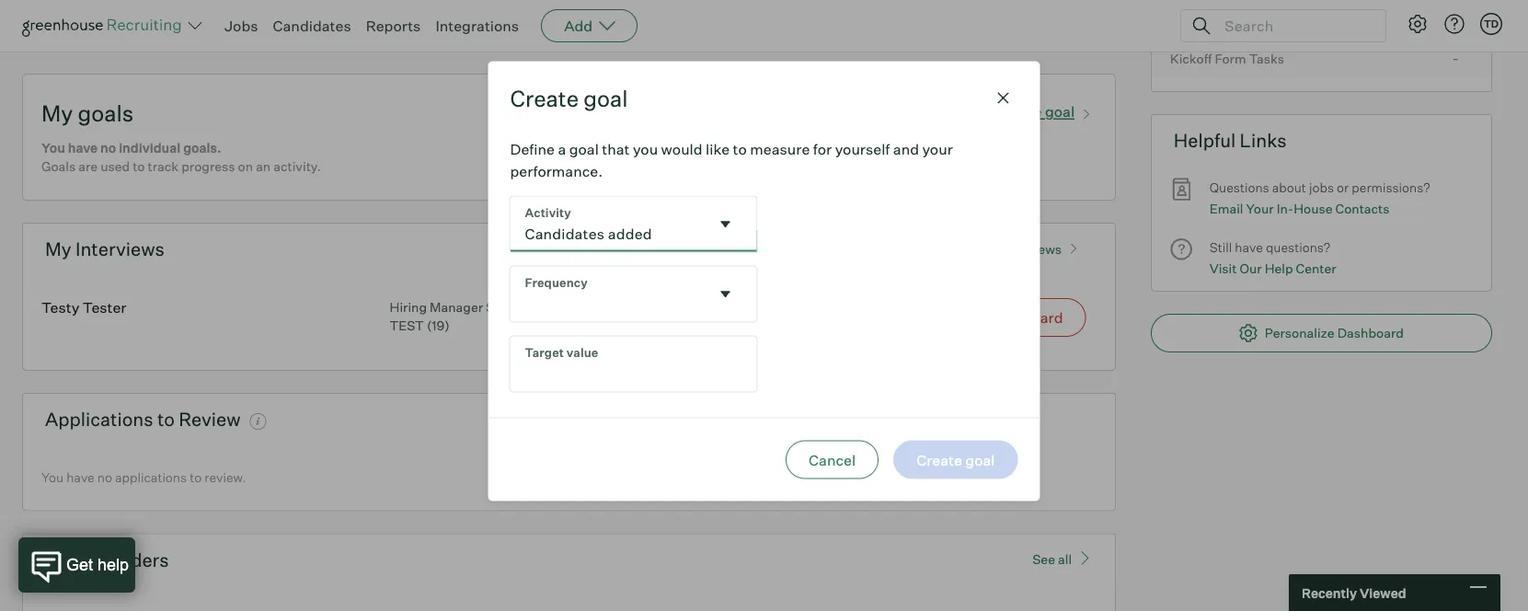Task type: describe. For each thing, give the bounding box(es) containing it.
about
[[1273, 180, 1307, 196]]

viewed
[[1360, 585, 1407, 601]]

my for my interviews
[[45, 238, 71, 261]]

to left review. at the bottom of the page
[[190, 470, 202, 486]]

see for my reminders
[[1033, 551, 1056, 568]]

scorecard
[[995, 309, 1064, 327]]

would
[[661, 139, 703, 158]]

add button
[[541, 9, 638, 42]]

greenhouse recruiting image
[[22, 15, 188, 37]]

contacts
[[1336, 200, 1390, 216]]

testy tester
[[41, 298, 127, 316]]

see past interviews
[[945, 241, 1062, 257]]

my for my reminders
[[45, 548, 71, 571]]

fill out scorecard
[[945, 309, 1064, 327]]

jobs
[[1310, 180, 1334, 196]]

screen
[[486, 299, 529, 315]]

see all link
[[1033, 549, 1093, 568]]

an
[[256, 158, 271, 175]]

visit
[[1210, 260, 1237, 276]]

form
[[1215, 50, 1247, 66]]

center
[[1296, 260, 1337, 276]]

integrations
[[436, 17, 519, 35]]

jobs
[[225, 17, 258, 35]]

goals
[[41, 158, 76, 175]]

you
[[633, 139, 658, 158]]

2 toggle flyout image from the top
[[717, 285, 735, 303]]

track
[[148, 158, 179, 175]]

hiring
[[390, 299, 427, 315]]

Search text field
[[1220, 12, 1369, 39]]

applications
[[115, 470, 187, 486]]

- for kickoff form tasks
[[1453, 48, 1459, 67]]

past
[[971, 241, 997, 257]]

candidates
[[273, 17, 351, 35]]

configure image
[[1407, 13, 1429, 35]]

help
[[1265, 260, 1294, 276]]

no for applications
[[97, 470, 112, 486]]

close modal icon image
[[993, 87, 1015, 109]]

progress
[[181, 158, 235, 175]]

my goals
[[41, 100, 134, 127]]

you have no individual goals. goals are used to track progress on an activity.
[[41, 140, 321, 175]]

visit our help center link
[[1210, 258, 1337, 279]]

integrations link
[[436, 17, 519, 35]]

activity.
[[274, 158, 321, 175]]

see all
[[1033, 551, 1072, 568]]

goal inside define a goal that you would like to measure for yourself and your performance.
[[569, 139, 599, 158]]

for
[[813, 139, 832, 158]]

have for are
[[68, 140, 98, 156]]

in-
[[1277, 200, 1294, 216]]

that
[[602, 139, 630, 158]]

and
[[893, 139, 919, 158]]

define a goal that you would like to measure for yourself and your performance.
[[510, 139, 953, 180]]

testy tester link
[[41, 298, 127, 316]]

out
[[969, 309, 992, 327]]

interviews
[[1000, 241, 1062, 257]]

like
[[706, 139, 730, 158]]

personalize dashboard link
[[1151, 314, 1493, 352]]

reports
[[366, 17, 421, 35]]

(19)
[[427, 318, 450, 334]]

candidates link
[[273, 17, 351, 35]]

see past interviews link
[[936, 233, 1093, 257]]



Task type: locate. For each thing, give the bounding box(es) containing it.
dashboard
[[1338, 325, 1404, 341]]

individual
[[119, 140, 181, 156]]

create goal
[[510, 84, 628, 112], [997, 103, 1075, 121]]

permissions?
[[1352, 180, 1431, 196]]

kickoff form tasks
[[1170, 50, 1285, 66]]

tasks
[[1250, 50, 1285, 66]]

questions
[[1210, 180, 1270, 196]]

goal right the a on the top left of page
[[569, 139, 599, 158]]

reports link
[[366, 17, 421, 35]]

helpful links
[[1174, 129, 1287, 152]]

fill
[[945, 309, 966, 327]]

1 vertical spatial see
[[1033, 551, 1056, 568]]

recently
[[1302, 585, 1358, 601]]

all
[[1058, 551, 1072, 568]]

questions?
[[1266, 239, 1331, 255]]

to right like
[[733, 139, 747, 158]]

still
[[1210, 239, 1233, 255]]

goals
[[78, 100, 134, 127]]

review.
[[205, 470, 246, 486]]

create
[[510, 84, 579, 112], [997, 103, 1042, 121]]

still have questions? visit our help center
[[1210, 239, 1337, 276]]

0 vertical spatial toggle flyout image
[[717, 215, 735, 233]]

applications
[[45, 408, 153, 431]]

to down individual
[[133, 158, 145, 175]]

see for my interviews
[[945, 241, 968, 257]]

kickoff
[[1170, 50, 1212, 66]]

None text field
[[510, 196, 709, 252]]

td button
[[1481, 13, 1503, 35]]

1 horizontal spatial create goal
[[997, 103, 1075, 121]]

see left the past
[[945, 241, 968, 257]]

to left 'review'
[[157, 408, 175, 431]]

my left the reminders in the left bottom of the page
[[45, 548, 71, 571]]

personalize dashboard
[[1265, 325, 1404, 341]]

used
[[100, 158, 130, 175]]

applications to review
[[45, 408, 241, 431]]

td
[[1484, 17, 1499, 30]]

cancel button
[[786, 440, 879, 479]]

toggle flyout image
[[717, 215, 735, 233], [717, 285, 735, 303]]

None field
[[510, 196, 757, 252], [510, 266, 757, 322], [510, 196, 757, 252], [510, 266, 757, 322]]

0 vertical spatial you
[[41, 140, 65, 156]]

2 - from the top
[[1453, 48, 1459, 67]]

you up goals
[[41, 140, 65, 156]]

1 you from the top
[[41, 140, 65, 156]]

you down applications
[[41, 470, 64, 486]]

my up testy
[[45, 238, 71, 261]]

my left goals
[[41, 100, 73, 127]]

create goal link
[[997, 99, 1097, 121]]

offers
[[1170, 14, 1207, 30]]

fill out scorecard link
[[738, 298, 1087, 337]]

a
[[558, 139, 566, 158]]

have for center
[[1235, 239, 1263, 255]]

your
[[923, 139, 953, 158]]

or
[[1337, 180, 1349, 196]]

td button
[[1477, 9, 1507, 39]]

1 horizontal spatial see
[[1033, 551, 1056, 568]]

goal up that
[[584, 84, 628, 112]]

1 horizontal spatial create
[[997, 103, 1042, 121]]

1 toggle flyout image from the top
[[717, 215, 735, 233]]

goal
[[584, 84, 628, 112], [1045, 103, 1075, 121], [569, 139, 599, 158]]

0 vertical spatial have
[[68, 140, 98, 156]]

review
[[179, 408, 241, 431]]

have inside the still have questions? visit our help center
[[1235, 239, 1263, 255]]

my for my goals
[[41, 100, 73, 127]]

0 horizontal spatial create goal
[[510, 84, 628, 112]]

see left all
[[1033, 551, 1056, 568]]

email your in-house contacts link
[[1210, 198, 1390, 219]]

1 vertical spatial my
[[45, 238, 71, 261]]

interviews
[[75, 238, 165, 261]]

2 vertical spatial have
[[66, 470, 94, 486]]

0 vertical spatial -
[[1453, 12, 1459, 30]]

0 vertical spatial see
[[945, 241, 968, 257]]

no
[[100, 140, 116, 156], [97, 470, 112, 486]]

0 vertical spatial no
[[100, 140, 116, 156]]

on
[[238, 158, 253, 175]]

my reminders
[[45, 548, 169, 571]]

0 horizontal spatial see
[[945, 241, 968, 257]]

add
[[564, 17, 593, 35]]

testy
[[41, 298, 79, 316]]

1 - from the top
[[1453, 12, 1459, 30]]

performance.
[[510, 161, 603, 180]]

you inside the you have no individual goals. goals are used to track progress on an activity.
[[41, 140, 65, 156]]

measure
[[750, 139, 810, 158]]

to inside define a goal that you would like to measure for yourself and your performance.
[[733, 139, 747, 158]]

have inside the you have no individual goals. goals are used to track progress on an activity.
[[68, 140, 98, 156]]

no left applications
[[97, 470, 112, 486]]

1 vertical spatial have
[[1235, 239, 1263, 255]]

to inside the you have no individual goals. goals are used to track progress on an activity.
[[133, 158, 145, 175]]

1 vertical spatial -
[[1453, 48, 1459, 67]]

goal right close modal icon
[[1045, 103, 1075, 121]]

links
[[1240, 129, 1287, 152]]

tester
[[83, 298, 127, 316]]

you have no applications to review.
[[41, 470, 246, 486]]

reminders
[[75, 548, 169, 571]]

1 vertical spatial no
[[97, 470, 112, 486]]

1 vertical spatial you
[[41, 470, 64, 486]]

have up are
[[68, 140, 98, 156]]

jobs link
[[225, 17, 258, 35]]

define
[[510, 139, 555, 158]]

our
[[1240, 260, 1262, 276]]

are
[[78, 158, 98, 175]]

you for you have no applications to review.
[[41, 470, 64, 486]]

manager
[[430, 299, 483, 315]]

cancel
[[809, 450, 856, 469]]

my
[[41, 100, 73, 127], [45, 238, 71, 261], [45, 548, 71, 571]]

personalize
[[1265, 325, 1335, 341]]

my interviews
[[45, 238, 165, 261]]

email
[[1210, 200, 1244, 216]]

2 you from the top
[[41, 470, 64, 486]]

None text field
[[510, 266, 709, 322]]

your
[[1247, 200, 1274, 216]]

- for offers
[[1453, 12, 1459, 30]]

recently viewed
[[1302, 585, 1407, 601]]

2 vertical spatial my
[[45, 548, 71, 571]]

0 horizontal spatial create
[[510, 84, 579, 112]]

yourself
[[835, 139, 890, 158]]

1 vertical spatial toggle flyout image
[[717, 285, 735, 303]]

questions about jobs or permissions? email your in-house contacts
[[1210, 180, 1431, 216]]

no inside the you have no individual goals. goals are used to track progress on an activity.
[[100, 140, 116, 156]]

you for you have no individual goals. goals are used to track progress on an activity.
[[41, 140, 65, 156]]

have down applications
[[66, 470, 94, 486]]

house
[[1294, 200, 1333, 216]]

to
[[733, 139, 747, 158], [133, 158, 145, 175], [157, 408, 175, 431], [190, 470, 202, 486]]

goals.
[[183, 140, 221, 156]]

hiring manager screen test (19)
[[390, 299, 529, 334]]

None number field
[[510, 336, 757, 392]]

0 vertical spatial my
[[41, 100, 73, 127]]

have up our
[[1235, 239, 1263, 255]]

no up used
[[100, 140, 116, 156]]

have
[[68, 140, 98, 156], [1235, 239, 1263, 255], [66, 470, 94, 486]]

no for individual
[[100, 140, 116, 156]]

you
[[41, 140, 65, 156], [41, 470, 64, 486]]



Task type: vqa. For each thing, say whether or not it's contained in the screenshot.
the Viewed
yes



